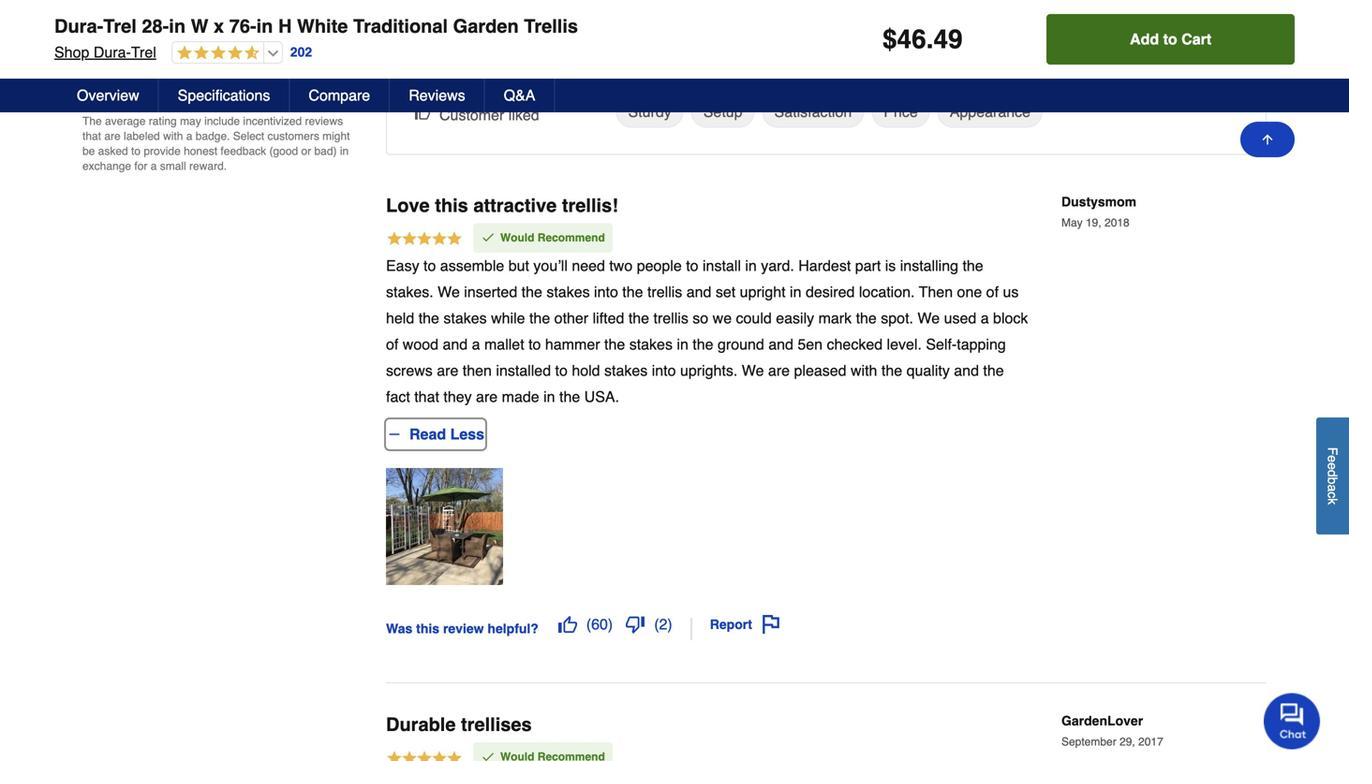 Task type: describe. For each thing, give the bounding box(es) containing it.
b
[[1325, 477, 1340, 485]]

0 vertical spatial into
[[594, 284, 618, 301]]

block
[[993, 310, 1028, 327]]

reviews button
[[390, 79, 485, 112]]

to right easy
[[423, 257, 436, 275]]

f e e d b a c k button
[[1316, 418, 1349, 535]]

1 e from the top
[[1325, 455, 1340, 463]]

the up 'wood'
[[419, 310, 439, 327]]

in up uprights.
[[677, 336, 688, 353]]

sentiment
[[480, 63, 552, 80]]

in right made
[[543, 389, 555, 406]]

one
[[957, 284, 982, 301]]

with inside the average rating may include incentivized reviews that are labeled with a badge. select customers might be asked to provide honest feedback (good or bad) in exchange for a small reward.
[[163, 130, 183, 143]]

install
[[703, 257, 741, 275]]

(good
[[269, 145, 298, 158]]

dura-trel 28-in w x 76-in h white traditional garden trellis
[[54, 15, 578, 37]]

%
[[136, 63, 149, 80]]

( for 2
[[654, 616, 659, 634]]

the up one
[[963, 257, 983, 275]]

easy to assemble but you'll need two people to install in yard.  hardest part is installing the stakes.  we inserted the stakes into the trellis and set upright in desired location.  then one of us held the stakes while the other lifted the trellis so we could easily mark the spot.  we used a block of wood and a mallet to hammer the stakes in the ground and 5en checked level.  self-tapping screws are then installed to hold stakes into uprights.  we are pleased with the quality and the fact that they are made in the usa.
[[386, 257, 1028, 406]]

made
[[502, 389, 539, 406]]

thumb up image for (
[[558, 616, 577, 634]]

yard.
[[761, 257, 794, 275]]

was this review helpful?
[[386, 622, 539, 637]]

love
[[386, 195, 430, 216]]

but
[[508, 257, 529, 275]]

screws
[[386, 362, 433, 380]]

need
[[572, 257, 605, 275]]

the right lifted
[[628, 310, 649, 327]]

wood
[[403, 336, 439, 353]]

q&a
[[504, 87, 535, 104]]

we
[[713, 310, 732, 327]]

satisfaction
[[774, 103, 852, 120]]

hammer
[[545, 336, 600, 353]]

to up installed on the left top
[[529, 336, 541, 353]]

price
[[884, 103, 918, 120]]

and up so
[[687, 284, 712, 301]]

installing
[[900, 257, 958, 275]]

minus image
[[387, 427, 402, 442]]

appearance
[[950, 103, 1031, 120]]

durable trellises
[[386, 715, 532, 736]]

upright
[[740, 284, 786, 301]]

k
[[1325, 499, 1340, 505]]

used
[[944, 310, 976, 327]]

setup
[[703, 103, 743, 120]]

with inside easy to assemble but you'll need two people to install in yard.  hardest part is installing the stakes.  we inserted the stakes into the trellis and set upright in desired location.  then one of us held the stakes while the other lifted the trellis so we could easily mark the spot.  we used a block of wood and a mallet to hammer the stakes in the ground and 5en checked level.  self-tapping screws are then installed to hold stakes into uprights.  we are pleased with the quality and the fact that they are made in the usa.
[[851, 362, 877, 380]]

) for ( 60 )
[[608, 616, 613, 634]]

( for 60
[[586, 616, 591, 634]]

review
[[443, 622, 484, 637]]

while
[[491, 310, 525, 327]]

location.
[[859, 284, 915, 301]]

usa.
[[584, 389, 619, 406]]

product
[[270, 63, 320, 80]]

2
[[659, 616, 667, 634]]

read less
[[409, 426, 484, 443]]

mark
[[818, 310, 852, 327]]

exchange
[[82, 160, 131, 173]]

to inside "button"
[[1163, 30, 1177, 48]]

hold
[[572, 362, 600, 380]]

93 % recommend this product
[[119, 63, 320, 80]]

add to cart
[[1130, 30, 1212, 48]]

are up they at the left bottom
[[437, 362, 458, 380]]

helpful?
[[488, 622, 539, 637]]

attractive
[[473, 195, 557, 216]]

report
[[710, 618, 752, 633]]

are down the 'then' at the left top of page
[[476, 389, 498, 406]]

rating
[[149, 115, 177, 128]]

to left "install"
[[686, 257, 698, 275]]

other
[[554, 310, 588, 327]]

customer sentiment
[[406, 63, 552, 80]]

provide
[[144, 145, 181, 158]]

0 vertical spatial this
[[242, 63, 265, 80]]

report button
[[703, 609, 787, 641]]

in left "w"
[[169, 15, 186, 37]]

price button
[[872, 96, 930, 128]]

easy
[[386, 257, 419, 275]]

add
[[1130, 30, 1159, 48]]

28-
[[142, 15, 169, 37]]

thumb up image for customer liked
[[415, 105, 430, 120]]

customer for customer sentiment
[[406, 63, 476, 80]]

installed
[[496, 362, 551, 380]]

a right for
[[151, 160, 157, 173]]

quality
[[907, 362, 950, 380]]

dustysmom may 19, 2018
[[1062, 194, 1137, 230]]

the down level.
[[882, 362, 902, 380]]

5en
[[798, 336, 823, 353]]

could
[[736, 310, 772, 327]]

or
[[301, 145, 311, 158]]

gardenlover
[[1062, 714, 1143, 729]]

self-
[[926, 336, 957, 353]]

https://photos us.bazaarvoice.com/photo/2/cghvdg86bg93zxm/fb19af87 d53d 5001 9236 bd61d7d6347c image
[[386, 469, 503, 586]]

then
[[463, 362, 492, 380]]

d
[[1325, 470, 1340, 477]]

reviews
[[305, 115, 343, 128]]

the down but
[[522, 284, 542, 301]]

0 vertical spatial of
[[986, 284, 999, 301]]

to inside the average rating may include incentivized reviews that are labeled with a badge. select customers might be asked to provide honest feedback (good or bad) in exchange for a small reward.
[[131, 145, 141, 158]]

49
[[934, 24, 963, 54]]

the down lifted
[[604, 336, 625, 353]]

checked
[[827, 336, 883, 353]]

liked
[[509, 106, 539, 124]]

garden
[[453, 15, 519, 37]]

sturdy button
[[616, 96, 684, 128]]

was
[[386, 622, 412, 637]]

that inside the average rating may include incentivized reviews that are labeled with a badge. select customers might be asked to provide honest feedback (good or bad) in exchange for a small reward.
[[82, 130, 101, 143]]

in inside the average rating may include incentivized reviews that are labeled with a badge. select customers might be asked to provide honest feedback (good or bad) in exchange for a small reward.
[[340, 145, 349, 158]]

202
[[290, 45, 312, 60]]

specifications button
[[159, 79, 290, 112]]

x
[[214, 15, 224, 37]]



Task type: vqa. For each thing, say whether or not it's contained in the screenshot.
Was this review helpful?
yes



Task type: locate. For each thing, give the bounding box(es) containing it.
a
[[186, 130, 192, 143], [151, 160, 157, 173], [981, 310, 989, 327], [472, 336, 480, 353], [1325, 485, 1340, 492]]

for
[[134, 160, 147, 173]]

mallet
[[484, 336, 524, 353]]

are inside the average rating may include incentivized reviews that are labeled with a badge. select customers might be asked to provide honest feedback (good or bad) in exchange for a small reward.
[[104, 130, 121, 143]]

( left the thumb down "icon"
[[586, 616, 591, 634]]

to right the add
[[1163, 30, 1177, 48]]

would recommend
[[500, 231, 605, 245]]

1 horizontal spatial thumb up image
[[558, 616, 577, 634]]

of down held
[[386, 336, 399, 353]]

1 horizontal spatial of
[[986, 284, 999, 301]]

thumb up image left ( 60 )
[[558, 616, 577, 634]]

stakes
[[547, 284, 590, 301], [444, 310, 487, 327], [629, 336, 673, 353], [604, 362, 648, 380]]

in left h
[[256, 15, 273, 37]]

1 5 stars image from the top
[[386, 230, 463, 250]]

1 horizontal spatial recommend
[[538, 231, 605, 245]]

that
[[82, 130, 101, 143], [414, 389, 439, 406]]

recommend up need
[[538, 231, 605, 245]]

you'll
[[533, 257, 568, 275]]

0 vertical spatial with
[[163, 130, 183, 143]]

to up for
[[131, 145, 141, 158]]

this for was
[[416, 622, 439, 637]]

trellis down people
[[647, 284, 682, 301]]

1 vertical spatial thumb up image
[[558, 616, 577, 634]]

2 ( from the left
[[654, 616, 659, 634]]

to left the 'hold'
[[555, 362, 568, 380]]

1 vertical spatial we
[[918, 310, 940, 327]]

) for ( 2 )
[[667, 616, 672, 634]]

gardenlover september 29, 2017
[[1062, 714, 1163, 749]]

recommend down 4.6 stars image
[[153, 63, 238, 80]]

we down the ground
[[742, 362, 764, 380]]

dura-
[[54, 15, 103, 37], [94, 44, 131, 61]]

with
[[163, 130, 183, 143], [851, 362, 877, 380]]

29,
[[1120, 736, 1135, 749]]

pleased
[[794, 362, 847, 380]]

and down tapping
[[954, 362, 979, 380]]

checkmark image
[[481, 750, 496, 762]]

then
[[919, 284, 953, 301]]

1 horizontal spatial we
[[742, 362, 764, 380]]

( 60 )
[[586, 616, 613, 634]]

of left us
[[986, 284, 999, 301]]

e up b
[[1325, 463, 1340, 470]]

the up checked at the top of page
[[856, 310, 877, 327]]

desired
[[806, 284, 855, 301]]

are
[[104, 130, 121, 143], [437, 362, 458, 380], [768, 362, 790, 380], [476, 389, 498, 406]]

with down checked at the top of page
[[851, 362, 877, 380]]

2 ) from the left
[[667, 616, 672, 634]]

19,
[[1086, 216, 1102, 230]]

dura- up "shop"
[[54, 15, 103, 37]]

white
[[297, 15, 348, 37]]

a down "may"
[[186, 130, 192, 143]]

durable
[[386, 715, 456, 736]]

0 vertical spatial we
[[438, 284, 460, 301]]

into up lifted
[[594, 284, 618, 301]]

a inside f e e d b a c k button
[[1325, 485, 1340, 492]]

customer down reviews
[[439, 106, 504, 124]]

checkmark image
[[481, 230, 496, 245]]

sturdy
[[628, 103, 672, 120]]

trel up shop dura-trel at the top of the page
[[103, 15, 137, 37]]

a up the 'then' at the left top of page
[[472, 336, 480, 353]]

0 vertical spatial trel
[[103, 15, 137, 37]]

1 horizontal spatial with
[[851, 362, 877, 380]]

2 5 stars image from the top
[[386, 750, 463, 762]]

flag image
[[762, 616, 780, 634]]

1 vertical spatial trellis
[[653, 310, 688, 327]]

arrow up image
[[1260, 132, 1275, 147]]

we
[[438, 284, 460, 301], [918, 310, 940, 327], [742, 362, 764, 380]]

the down two
[[622, 284, 643, 301]]

overview
[[77, 87, 139, 104]]

1 vertical spatial customer
[[439, 106, 504, 124]]

the down so
[[693, 336, 713, 353]]

trel up %
[[131, 44, 156, 61]]

2 vertical spatial this
[[416, 622, 439, 637]]

this up specifications
[[242, 63, 265, 80]]

0 horizontal spatial that
[[82, 130, 101, 143]]

level.
[[887, 336, 922, 353]]

the down the 'hold'
[[559, 389, 580, 406]]

1 horizontal spatial that
[[414, 389, 439, 406]]

read
[[409, 426, 446, 443]]

q&a button
[[485, 79, 555, 112]]

select
[[233, 130, 264, 143]]

$
[[883, 24, 897, 54]]

stakes.
[[386, 284, 433, 301]]

two
[[609, 257, 633, 275]]

1 vertical spatial with
[[851, 362, 877, 380]]

2 vertical spatial we
[[742, 362, 764, 380]]

0 horizontal spatial we
[[438, 284, 460, 301]]

people
[[637, 257, 682, 275]]

thumb down image
[[626, 616, 645, 634]]

and
[[687, 284, 712, 301], [443, 336, 468, 353], [768, 336, 793, 353], [954, 362, 979, 380]]

5 stars image for durable
[[386, 750, 463, 762]]

the down tapping
[[983, 362, 1004, 380]]

0 vertical spatial 5 stars image
[[386, 230, 463, 250]]

0 vertical spatial customer
[[406, 63, 476, 80]]

satisfaction button
[[762, 96, 864, 128]]

4.6 stars image
[[172, 45, 259, 62]]

feedback
[[221, 145, 266, 158]]

the
[[963, 257, 983, 275], [522, 284, 542, 301], [622, 284, 643, 301], [419, 310, 439, 327], [529, 310, 550, 327], [628, 310, 649, 327], [856, 310, 877, 327], [604, 336, 625, 353], [693, 336, 713, 353], [882, 362, 902, 380], [983, 362, 1004, 380], [559, 389, 580, 406]]

in up "easily"
[[790, 284, 802, 301]]

0 vertical spatial trellis
[[647, 284, 682, 301]]

dura- up 93
[[94, 44, 131, 61]]

would
[[500, 231, 534, 245]]

0 horizontal spatial thumb up image
[[415, 105, 430, 120]]

we down assemble
[[438, 284, 460, 301]]

1 vertical spatial 5 stars image
[[386, 750, 463, 762]]

this right love
[[435, 195, 468, 216]]

1 vertical spatial that
[[414, 389, 439, 406]]

are left 'pleased'
[[768, 362, 790, 380]]

5 stars image down the durable
[[386, 750, 463, 762]]

0 horizontal spatial with
[[163, 130, 183, 143]]

thumb up image down reviews
[[415, 105, 430, 120]]

5 stars image
[[386, 230, 463, 250], [386, 750, 463, 762]]

f
[[1325, 447, 1340, 455]]

customer for customer liked
[[439, 106, 504, 124]]

46
[[897, 24, 926, 54]]

honest
[[184, 145, 217, 158]]

into
[[594, 284, 618, 301], [652, 362, 676, 380]]

this for love
[[435, 195, 468, 216]]

customer up reviews
[[406, 63, 476, 80]]

hardest
[[798, 257, 851, 275]]

2 e from the top
[[1325, 463, 1340, 470]]

1 ( from the left
[[586, 616, 591, 634]]

shop
[[54, 44, 89, 61]]

0 horizontal spatial )
[[608, 616, 613, 634]]

( right the thumb down "icon"
[[654, 616, 659, 634]]

) left the thumb down "icon"
[[608, 616, 613, 634]]

be
[[82, 145, 95, 158]]

asked
[[98, 145, 128, 158]]

lifted
[[593, 310, 624, 327]]

easily
[[776, 310, 814, 327]]

2017
[[1138, 736, 1163, 749]]

reviews
[[409, 87, 465, 104]]

0 vertical spatial dura-
[[54, 15, 103, 37]]

that inside easy to assemble but you'll need two people to install in yard.  hardest part is installing the stakes.  we inserted the stakes into the trellis and set upright in desired location.  then one of us held the stakes while the other lifted the trellis so we could easily mark the spot.  we used a block of wood and a mallet to hammer the stakes in the ground and 5en checked level.  self-tapping screws are then installed to hold stakes into uprights.  we are pleased with the quality and the fact that they are made in the usa.
[[414, 389, 439, 406]]

1 horizontal spatial (
[[654, 616, 659, 634]]

the right while on the left top
[[529, 310, 550, 327]]

0 vertical spatial that
[[82, 130, 101, 143]]

us
[[1003, 284, 1019, 301]]

add to cart button
[[1047, 14, 1295, 65]]

1 horizontal spatial into
[[652, 362, 676, 380]]

0 horizontal spatial of
[[386, 336, 399, 353]]

0 horizontal spatial recommend
[[153, 63, 238, 80]]

a up the k
[[1325, 485, 1340, 492]]

in down the might
[[340, 145, 349, 158]]

h
[[278, 15, 292, 37]]

the average rating may include incentivized reviews that are labeled with a badge. select customers might be asked to provide honest feedback (good or bad) in exchange for a small reward.
[[82, 115, 350, 173]]

that right fact
[[414, 389, 439, 406]]

that down the at left
[[82, 130, 101, 143]]

compare
[[309, 87, 370, 104]]

1 vertical spatial this
[[435, 195, 468, 216]]

1 horizontal spatial )
[[667, 616, 672, 634]]

overview button
[[58, 79, 159, 112]]

with down rating
[[163, 130, 183, 143]]

1 vertical spatial trel
[[131, 44, 156, 61]]

so
[[693, 310, 708, 327]]

in left yard.
[[745, 257, 757, 275]]

0 horizontal spatial into
[[594, 284, 618, 301]]

5 stars image up easy
[[386, 230, 463, 250]]

are up 'asked'
[[104, 130, 121, 143]]

assemble
[[440, 257, 504, 275]]

spot.
[[881, 310, 913, 327]]

we down 'then'
[[918, 310, 940, 327]]

set
[[716, 284, 736, 301]]

chat invite button image
[[1264, 693, 1321, 750]]

e up d
[[1325, 455, 1340, 463]]

1 vertical spatial of
[[386, 336, 399, 353]]

appearance button
[[938, 96, 1043, 128]]

thumb up image
[[415, 105, 430, 120], [558, 616, 577, 634]]

customers
[[267, 130, 319, 143]]

a right used
[[981, 310, 989, 327]]

they
[[443, 389, 472, 406]]

1 vertical spatial dura-
[[94, 44, 131, 61]]

60
[[591, 616, 608, 634]]

incentivized
[[243, 115, 302, 128]]

1 ) from the left
[[608, 616, 613, 634]]

trellis left so
[[653, 310, 688, 327]]

this right the was
[[416, 622, 439, 637]]

2018
[[1105, 216, 1130, 230]]

1 vertical spatial recommend
[[538, 231, 605, 245]]

0 horizontal spatial (
[[586, 616, 591, 634]]

93
[[119, 63, 136, 80]]

and up the 'then' at the left top of page
[[443, 336, 468, 353]]

trel
[[103, 15, 137, 37], [131, 44, 156, 61]]

bad)
[[314, 145, 337, 158]]

0 vertical spatial thumb up image
[[415, 105, 430, 120]]

0 vertical spatial recommend
[[153, 63, 238, 80]]

into left uprights.
[[652, 362, 676, 380]]

5 stars image for love
[[386, 230, 463, 250]]

1 vertical spatial into
[[652, 362, 676, 380]]

inserted
[[464, 284, 517, 301]]

reward.
[[189, 160, 227, 173]]

may
[[1062, 216, 1083, 230]]

ground
[[718, 336, 764, 353]]

and left 5en
[[768, 336, 793, 353]]

recommend
[[153, 63, 238, 80], [538, 231, 605, 245]]

uprights.
[[680, 362, 738, 380]]

shop dura-trel
[[54, 44, 156, 61]]

) right the thumb down "icon"
[[667, 616, 672, 634]]

customer liked
[[439, 106, 539, 124]]

.
[[926, 24, 934, 54]]

2 horizontal spatial we
[[918, 310, 940, 327]]



